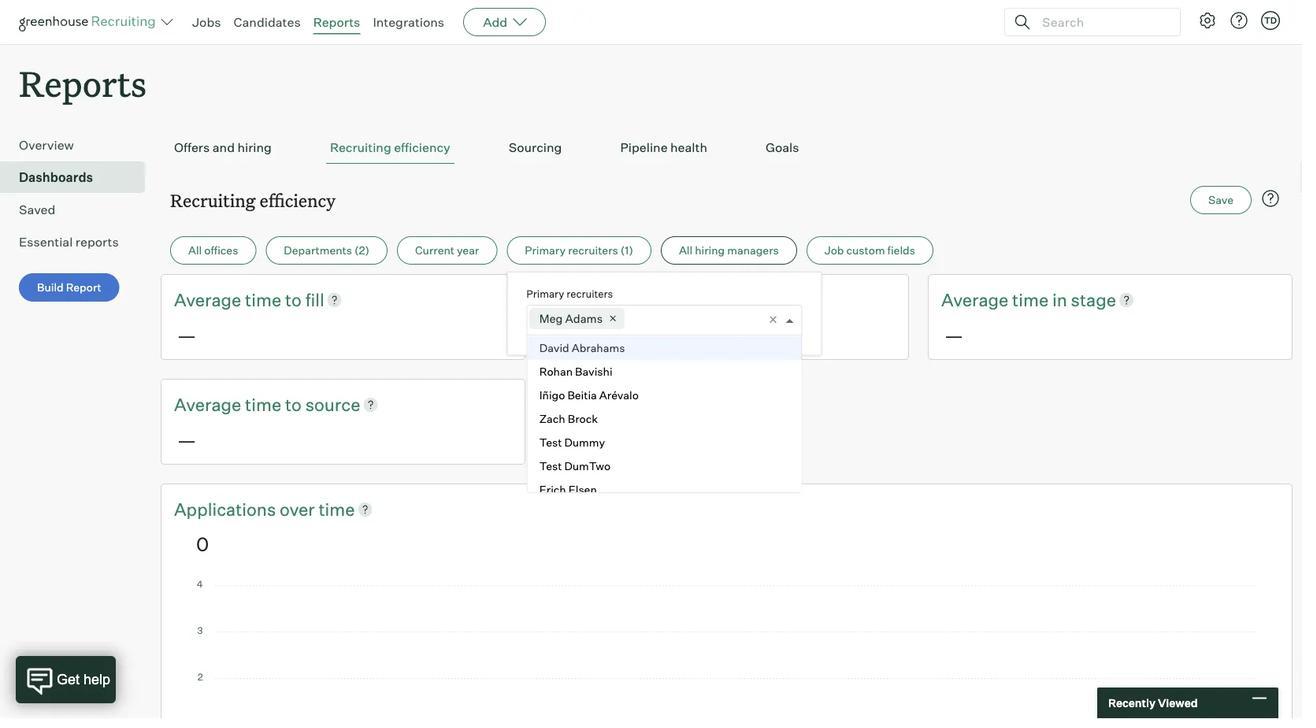 Task type: locate. For each thing, give the bounding box(es) containing it.
all up hire
[[679, 244, 693, 257]]

custom
[[847, 244, 885, 257]]

average link
[[174, 288, 245, 312], [558, 288, 629, 312], [942, 288, 1013, 312], [174, 392, 245, 417]]

current year
[[415, 244, 479, 257]]

average time to
[[174, 289, 305, 311], [558, 289, 689, 311], [174, 394, 305, 415]]

2 test from the top
[[539, 459, 562, 473]]

list box
[[527, 336, 802, 502]]

time link for hire
[[629, 288, 669, 312]]

viewed
[[1158, 697, 1198, 710]]

offers
[[174, 140, 210, 155]]

0 horizontal spatial reports
[[19, 60, 147, 106]]

0 vertical spatial primary
[[525, 244, 566, 257]]

test
[[539, 436, 562, 449], [539, 459, 562, 473]]

recruiters for primary recruiters (1)
[[568, 244, 618, 257]]

candidates
[[234, 14, 301, 30]]

1 vertical spatial hiring
[[695, 244, 725, 257]]

×
[[769, 310, 778, 328]]

meg adams
[[540, 312, 603, 326]]

to left source
[[285, 394, 302, 415]]

brock
[[568, 412, 598, 426]]

1 horizontal spatial recruiting
[[330, 140, 391, 155]]

0 vertical spatial hiring
[[238, 140, 272, 155]]

configure image
[[1199, 11, 1217, 30]]

recruiters left (1) at the left of page
[[568, 244, 618, 257]]

test dumtwo
[[539, 459, 610, 473]]

erich elsen option
[[527, 478, 802, 502]]

time link
[[245, 288, 285, 312], [629, 288, 669, 312], [1013, 288, 1053, 312], [245, 392, 285, 417], [319, 497, 355, 521]]

primary up meg
[[527, 287, 565, 300]]

to for source
[[285, 394, 302, 415]]

job custom fields button
[[807, 237, 934, 265]]

david abrahams
[[539, 341, 625, 355]]

to link for fill
[[285, 288, 305, 312]]

time link left fill link
[[245, 288, 285, 312]]

0 horizontal spatial recruiting
[[170, 188, 256, 212]]

to link for hire
[[669, 288, 689, 312]]

average
[[174, 289, 241, 311], [558, 289, 625, 311], [942, 289, 1009, 311], [174, 394, 241, 415]]

and
[[213, 140, 235, 155]]

applications
[[174, 498, 276, 520]]

2 all from the left
[[679, 244, 693, 257]]

1 vertical spatial recruiters
[[567, 287, 613, 300]]

0 horizontal spatial efficiency
[[260, 188, 336, 212]]

None field
[[631, 306, 635, 335]]

1 horizontal spatial all
[[679, 244, 693, 257]]

zach brock option
[[527, 407, 802, 431]]

time
[[245, 289, 281, 311], [629, 289, 665, 311], [1013, 289, 1049, 311], [245, 394, 281, 415], [319, 498, 355, 520]]

0 vertical spatial test
[[539, 436, 562, 449]]

recruiting efficiency inside button
[[330, 140, 451, 155]]

time right over
[[319, 498, 355, 520]]

all left offices
[[188, 244, 202, 257]]

fields
[[888, 244, 916, 257]]

hire link
[[689, 288, 720, 312]]

— for fill
[[177, 323, 196, 347]]

dashboards link
[[19, 168, 139, 187]]

0 vertical spatial recruiting efficiency
[[330, 140, 451, 155]]

time link left source link
[[245, 392, 285, 417]]

save
[[1209, 193, 1234, 207]]

efficiency
[[394, 140, 451, 155], [260, 188, 336, 212]]

sourcing
[[509, 140, 562, 155]]

to left hire
[[669, 289, 685, 311]]

1 horizontal spatial hiring
[[695, 244, 725, 257]]

in link
[[1053, 288, 1071, 312]]

test down zach
[[539, 436, 562, 449]]

departments (2)
[[284, 244, 370, 257]]

test dummy option
[[527, 431, 802, 454]]

add
[[483, 14, 508, 30]]

recruiters up adams on the left top of the page
[[567, 287, 613, 300]]

average time to for source
[[174, 394, 305, 415]]

elsen
[[568, 483, 597, 497]]

reports
[[313, 14, 360, 30], [19, 60, 147, 106]]

reports down greenhouse recruiting image
[[19, 60, 147, 106]]

tab list
[[170, 132, 1284, 164]]

to left fill
[[285, 289, 302, 311]]

primary recruiters (1)
[[525, 244, 633, 257]]

all hiring managers
[[679, 244, 779, 257]]

1 horizontal spatial efficiency
[[394, 140, 451, 155]]

hiring
[[238, 140, 272, 155], [695, 244, 725, 257]]

pipeline
[[620, 140, 668, 155]]

primary inside button
[[525, 244, 566, 257]]

1 test from the top
[[539, 436, 562, 449]]

— for source
[[177, 428, 196, 452]]

recruiters inside button
[[568, 244, 618, 257]]

0 vertical spatial recruiters
[[568, 244, 618, 257]]

recruiting efficiency
[[330, 140, 451, 155], [170, 188, 336, 212]]

0 horizontal spatial hiring
[[238, 140, 272, 155]]

iñigo
[[539, 388, 565, 402]]

1 all from the left
[[188, 244, 202, 257]]

time left fill
[[245, 289, 281, 311]]

test dummy
[[539, 436, 605, 449]]

test up erich
[[539, 459, 562, 473]]

time link for source
[[245, 392, 285, 417]]

overview
[[19, 137, 74, 153]]

all
[[188, 244, 202, 257], [679, 244, 693, 257]]

0 horizontal spatial all
[[188, 244, 202, 257]]

xychart image
[[196, 581, 1258, 719]]

essential reports link
[[19, 233, 139, 252]]

health
[[671, 140, 708, 155]]

time left source
[[245, 394, 281, 415]]

primary recruiters
[[527, 287, 613, 300]]

hire
[[689, 289, 720, 311]]

recently
[[1109, 697, 1156, 710]]

jobs
[[192, 14, 221, 30]]

average link for stage
[[942, 288, 1013, 312]]

all inside 'all offices' button
[[188, 244, 202, 257]]

time link for stage
[[1013, 288, 1053, 312]]

efficiency inside "recruiting efficiency" button
[[394, 140, 451, 155]]

source
[[305, 394, 360, 415]]

1 vertical spatial test
[[539, 459, 562, 473]]

time link up the david abrahams option
[[629, 288, 669, 312]]

Search text field
[[1039, 11, 1166, 33]]

1 vertical spatial efficiency
[[260, 188, 336, 212]]

1 vertical spatial primary
[[527, 287, 565, 300]]

erich
[[539, 483, 566, 497]]

time up the david abrahams option
[[629, 289, 665, 311]]

average for stage
[[942, 289, 1009, 311]]

1 vertical spatial recruiting
[[170, 188, 256, 212]]

primary up primary recruiters
[[525, 244, 566, 257]]

test for test dumtwo
[[539, 459, 562, 473]]

dashboards
[[19, 170, 93, 185]]

hiring inside all hiring managers button
[[695, 244, 725, 257]]

dumtwo
[[564, 459, 610, 473]]

time left in
[[1013, 289, 1049, 311]]

to for fill
[[285, 289, 302, 311]]

david
[[539, 341, 569, 355]]

0 vertical spatial recruiting
[[330, 140, 391, 155]]

all offices
[[188, 244, 238, 257]]

time for fill
[[245, 289, 281, 311]]

to for hire
[[669, 289, 685, 311]]

reports right 'candidates' at the left top of page
[[313, 14, 360, 30]]

fill link
[[305, 288, 324, 312]]

recruiting efficiency button
[[326, 132, 454, 164]]

hiring right and
[[238, 140, 272, 155]]

hiring inside offers and hiring button
[[238, 140, 272, 155]]

td button
[[1262, 11, 1280, 30]]

1 horizontal spatial reports
[[313, 14, 360, 30]]

time link left stage link
[[1013, 288, 1053, 312]]

hiring left managers at top right
[[695, 244, 725, 257]]

saved link
[[19, 200, 139, 219]]

0
[[196, 533, 209, 556]]

1 vertical spatial reports
[[19, 60, 147, 106]]

adams
[[565, 312, 603, 326]]

0 vertical spatial efficiency
[[394, 140, 451, 155]]

test inside option
[[539, 459, 562, 473]]

test inside option
[[539, 436, 562, 449]]

rohan bavishi
[[539, 365, 612, 378]]

primary
[[525, 244, 566, 257], [527, 287, 565, 300]]

all inside all hiring managers button
[[679, 244, 693, 257]]

stage
[[1071, 289, 1117, 311]]

to
[[285, 289, 302, 311], [669, 289, 685, 311], [285, 394, 302, 415]]



Task type: describe. For each thing, give the bounding box(es) containing it.
(1)
[[621, 244, 633, 257]]

departments
[[284, 244, 352, 257]]

all offices button
[[170, 237, 256, 265]]

all hiring managers button
[[661, 237, 797, 265]]

— for hire
[[561, 323, 580, 347]]

zach
[[539, 412, 565, 426]]

td
[[1265, 15, 1277, 26]]

test for test dummy
[[539, 436, 562, 449]]

stage link
[[1071, 288, 1117, 312]]

time link right over
[[319, 497, 355, 521]]

overview link
[[19, 136, 139, 155]]

average link for source
[[174, 392, 245, 417]]

average for source
[[174, 394, 241, 415]]

offices
[[204, 244, 238, 257]]

save button
[[1191, 186, 1252, 214]]

bavishi
[[575, 365, 612, 378]]

average time in
[[942, 289, 1071, 311]]

list box containing david abrahams
[[527, 336, 802, 502]]

essential
[[19, 234, 73, 250]]

offers and hiring button
[[170, 132, 276, 164]]

reports link
[[313, 14, 360, 30]]

rohan
[[539, 365, 572, 378]]

erich elsen
[[539, 483, 597, 497]]

candidates link
[[234, 14, 301, 30]]

saved
[[19, 202, 55, 218]]

job
[[825, 244, 844, 257]]

departments (2) button
[[266, 237, 388, 265]]

average time to for hire
[[558, 289, 689, 311]]

add button
[[463, 8, 546, 36]]

report
[[66, 281, 101, 294]]

recruiters for primary recruiters
[[567, 287, 613, 300]]

average link for fill
[[174, 288, 245, 312]]

goals
[[766, 140, 799, 155]]

applications link
[[174, 497, 280, 521]]

in
[[1053, 289, 1068, 311]]

all for all offices
[[188, 244, 202, 257]]

to link for source
[[285, 392, 305, 417]]

meg
[[540, 312, 563, 326]]

(2)
[[355, 244, 370, 257]]

rohan bavishi option
[[527, 360, 802, 384]]

david abrahams option
[[527, 336, 802, 360]]

primary recruiters (1) button
[[507, 237, 652, 265]]

time for source
[[245, 394, 281, 415]]

primary for primary recruiters
[[527, 287, 565, 300]]

fill
[[305, 289, 324, 311]]

1 vertical spatial recruiting efficiency
[[170, 188, 336, 212]]

offers and hiring
[[174, 140, 272, 155]]

over link
[[280, 497, 319, 521]]

primary for primary recruiters (1)
[[525, 244, 566, 257]]

recruiting inside button
[[330, 140, 391, 155]]

applications over
[[174, 498, 319, 520]]

td button
[[1258, 8, 1284, 33]]

average link for hire
[[558, 288, 629, 312]]

dummy
[[564, 436, 605, 449]]

build report
[[37, 281, 101, 294]]

0 vertical spatial reports
[[313, 14, 360, 30]]

pipeline health
[[620, 140, 708, 155]]

sourcing button
[[505, 132, 566, 164]]

goals button
[[762, 132, 803, 164]]

tab list containing offers and hiring
[[170, 132, 1284, 164]]

average time to for fill
[[174, 289, 305, 311]]

over
[[280, 498, 315, 520]]

abrahams
[[571, 341, 625, 355]]

time for hire
[[629, 289, 665, 311]]

source link
[[305, 392, 360, 417]]

zach brock
[[539, 412, 598, 426]]

all for all hiring managers
[[679, 244, 693, 257]]

time for stage
[[1013, 289, 1049, 311]]

managers
[[727, 244, 779, 257]]

year
[[457, 244, 479, 257]]

iñigo beitia arévalo option
[[527, 384, 802, 407]]

time link for fill
[[245, 288, 285, 312]]

integrations link
[[373, 14, 445, 30]]

job custom fields
[[825, 244, 916, 257]]

average for hire
[[558, 289, 625, 311]]

— for stage
[[945, 323, 964, 347]]

pipeline health button
[[617, 132, 712, 164]]

average for fill
[[174, 289, 241, 311]]

greenhouse recruiting image
[[19, 13, 161, 32]]

faq image
[[1262, 189, 1280, 208]]

current year button
[[397, 237, 497, 265]]

jobs link
[[192, 14, 221, 30]]

build report button
[[19, 274, 120, 302]]

test dumtwo option
[[527, 454, 802, 478]]

beitia
[[567, 388, 597, 402]]

current
[[415, 244, 455, 257]]

iñigo beitia arévalo
[[539, 388, 639, 402]]

arévalo
[[599, 388, 639, 402]]

build
[[37, 281, 64, 294]]

integrations
[[373, 14, 445, 30]]



Task type: vqa. For each thing, say whether or not it's contained in the screenshot.
Goals BUTTON
yes



